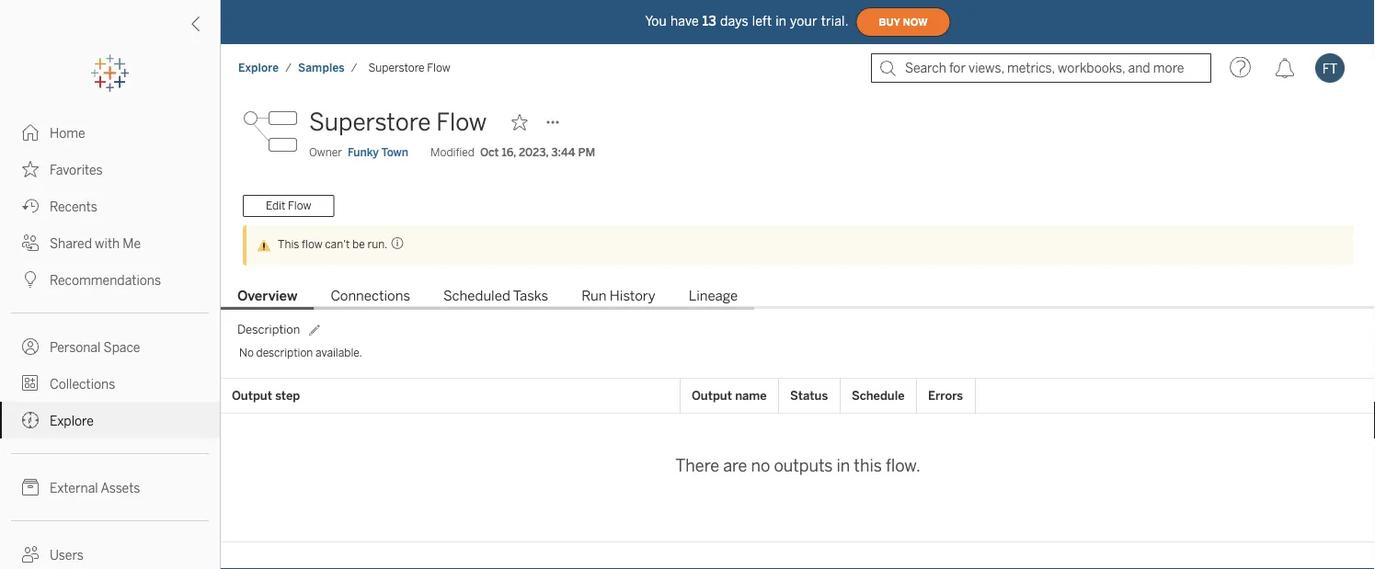 Task type: locate. For each thing, give the bounding box(es) containing it.
outputs
[[774, 456, 833, 476]]

0 vertical spatial superstore flow
[[369, 61, 451, 75]]

funky
[[348, 146, 379, 159]]

1 vertical spatial superstore flow
[[309, 108, 487, 137]]

owner funky town
[[309, 146, 409, 159]]

this flow can't be run.
[[278, 238, 388, 251]]

1 output from the left
[[232, 389, 272, 404]]

explore left samples link
[[238, 61, 279, 75]]

external assets link
[[0, 469, 220, 506]]

owner
[[309, 146, 342, 159]]

superstore flow element
[[363, 61, 456, 75]]

edit flow
[[266, 199, 311, 213]]

output
[[232, 389, 272, 404], [692, 389, 732, 404]]

superstore up funky
[[309, 108, 431, 137]]

superstore flow
[[369, 61, 451, 75], [309, 108, 487, 137]]

1 vertical spatial superstore
[[309, 108, 431, 137]]

0 horizontal spatial output
[[232, 389, 272, 404]]

/ right samples
[[351, 61, 358, 75]]

explore down collections
[[50, 414, 94, 429]]

in left "this"
[[837, 456, 851, 476]]

history
[[610, 288, 656, 305]]

/ left samples link
[[285, 61, 292, 75]]

run history
[[582, 288, 656, 305]]

0 horizontal spatial explore
[[50, 414, 94, 429]]

shared with me link
[[0, 225, 220, 261]]

superstore flow inside main content
[[309, 108, 487, 137]]

explore for explore
[[50, 414, 94, 429]]

schedule
[[852, 389, 905, 404]]

there are no outputs in this flow.
[[676, 456, 921, 476]]

status
[[791, 389, 828, 404]]

superstore right samples link
[[369, 61, 425, 75]]

output for output step
[[232, 389, 272, 404]]

13
[[703, 14, 717, 29]]

external assets
[[50, 481, 140, 496]]

in right left
[[776, 14, 787, 29]]

explore link
[[237, 60, 280, 75], [0, 402, 220, 439]]

0 horizontal spatial in
[[776, 14, 787, 29]]

1 horizontal spatial explore link
[[237, 60, 280, 75]]

description
[[256, 346, 313, 360]]

be
[[353, 238, 365, 251]]

1 horizontal spatial /
[[351, 61, 358, 75]]

0 vertical spatial explore
[[238, 61, 279, 75]]

oct
[[480, 146, 499, 159]]

buy now button
[[856, 7, 951, 37]]

external
[[50, 481, 98, 496]]

explore link down collections
[[0, 402, 220, 439]]

1 horizontal spatial explore
[[238, 61, 279, 75]]

now
[[903, 16, 928, 28]]

days
[[721, 14, 749, 29]]

recommendations link
[[0, 261, 220, 298]]

/
[[285, 61, 292, 75], [351, 61, 358, 75]]

2 vertical spatial flow
[[288, 199, 311, 213]]

2 output from the left
[[692, 389, 732, 404]]

0 vertical spatial in
[[776, 14, 787, 29]]

you
[[646, 14, 667, 29]]

flow for "superstore flow" "element" on the top left
[[427, 61, 451, 75]]

favorites
[[50, 162, 103, 178]]

samples link
[[297, 60, 346, 75]]

personal
[[50, 340, 101, 355]]

0 vertical spatial explore link
[[237, 60, 280, 75]]

flow run requirements:
the flow must have at least one output step. image
[[388, 236, 404, 250]]

in
[[776, 14, 787, 29], [837, 456, 851, 476]]

scheduled
[[444, 288, 511, 305]]

your
[[791, 14, 818, 29]]

flow
[[427, 61, 451, 75], [436, 108, 487, 137], [288, 199, 311, 213]]

explore inside main navigation. press the up and down arrow keys to access links. element
[[50, 414, 94, 429]]

explore for explore / samples /
[[238, 61, 279, 75]]

1 horizontal spatial in
[[837, 456, 851, 476]]

1 vertical spatial explore
[[50, 414, 94, 429]]

collections
[[50, 377, 115, 392]]

0 vertical spatial flow
[[427, 61, 451, 75]]

1 vertical spatial explore link
[[0, 402, 220, 439]]

pm
[[578, 146, 596, 159]]

flow inside button
[[288, 199, 311, 213]]

flow
[[302, 238, 323, 251]]

0 horizontal spatial /
[[285, 61, 292, 75]]

1 horizontal spatial output
[[692, 389, 732, 404]]

sub-spaces tab list
[[221, 286, 1376, 310]]

explore
[[238, 61, 279, 75], [50, 414, 94, 429]]

output left 'name'
[[692, 389, 732, 404]]

superstore
[[369, 61, 425, 75], [309, 108, 431, 137]]

1 vertical spatial in
[[837, 456, 851, 476]]

output left step
[[232, 389, 272, 404]]

no
[[239, 346, 254, 360]]

1 / from the left
[[285, 61, 292, 75]]

with
[[95, 236, 120, 251]]

there
[[676, 456, 720, 476]]

modified oct 16, 2023, 3:44 pm
[[431, 146, 596, 159]]

recents link
[[0, 188, 220, 225]]

1 vertical spatial flow
[[436, 108, 487, 137]]

explore link left samples link
[[237, 60, 280, 75]]

have
[[671, 14, 699, 29]]

recents
[[50, 199, 97, 214]]

recommendations
[[50, 273, 161, 288]]

0 horizontal spatial explore link
[[0, 402, 220, 439]]

modified
[[431, 146, 475, 159]]



Task type: describe. For each thing, give the bounding box(es) containing it.
no
[[751, 456, 771, 476]]

you have 13 days left in your trial.
[[646, 14, 849, 29]]

output step
[[232, 389, 300, 404]]

left
[[753, 14, 772, 29]]

navigation panel element
[[0, 55, 220, 570]]

edit flow button
[[243, 195, 334, 217]]

run.
[[368, 238, 388, 251]]

users
[[50, 548, 84, 563]]

town
[[382, 146, 409, 159]]

flow for "edit flow" button
[[288, 199, 311, 213]]

Search for views, metrics, workbooks, and more text field
[[872, 53, 1212, 83]]

main navigation. press the up and down arrow keys to access links. element
[[0, 114, 220, 570]]

0 vertical spatial superstore
[[369, 61, 425, 75]]

can't
[[325, 238, 350, 251]]

personal space link
[[0, 329, 220, 365]]

connections
[[331, 288, 410, 305]]

edit
[[266, 199, 286, 213]]

output name
[[692, 389, 767, 404]]

collections link
[[0, 365, 220, 402]]

home link
[[0, 114, 220, 151]]

run
[[582, 288, 607, 305]]

explore / samples /
[[238, 61, 358, 75]]

no description available.
[[239, 346, 362, 360]]

scheduled tasks
[[444, 288, 549, 305]]

overview
[[237, 288, 298, 305]]

16,
[[502, 146, 516, 159]]

name
[[735, 389, 767, 404]]

users link
[[0, 537, 220, 570]]

this
[[278, 238, 299, 251]]

available.
[[316, 346, 362, 360]]

tasks
[[513, 288, 549, 305]]

flow.
[[886, 456, 921, 476]]

shared with me
[[50, 236, 141, 251]]

home
[[50, 126, 85, 141]]

step
[[275, 389, 300, 404]]

this
[[854, 456, 882, 476]]

3:44
[[551, 146, 576, 159]]

errors
[[929, 389, 964, 404]]

assets
[[101, 481, 140, 496]]

output for output name
[[692, 389, 732, 404]]

flow image
[[243, 104, 298, 159]]

2023,
[[519, 146, 549, 159]]

buy
[[879, 16, 901, 28]]

lineage
[[689, 288, 738, 305]]

space
[[104, 340, 140, 355]]

are
[[723, 456, 748, 476]]

in inside superstore flow main content
[[837, 456, 851, 476]]

personal space
[[50, 340, 140, 355]]

description
[[237, 322, 300, 337]]

funky town link
[[348, 144, 409, 161]]

favorites link
[[0, 151, 220, 188]]

samples
[[298, 61, 345, 75]]

trial.
[[821, 14, 849, 29]]

buy now
[[879, 16, 928, 28]]

shared
[[50, 236, 92, 251]]

superstore flow main content
[[221, 92, 1376, 570]]

me
[[123, 236, 141, 251]]

superstore inside superstore flow main content
[[309, 108, 431, 137]]

2 / from the left
[[351, 61, 358, 75]]



Task type: vqa. For each thing, say whether or not it's contained in the screenshot.
History
yes



